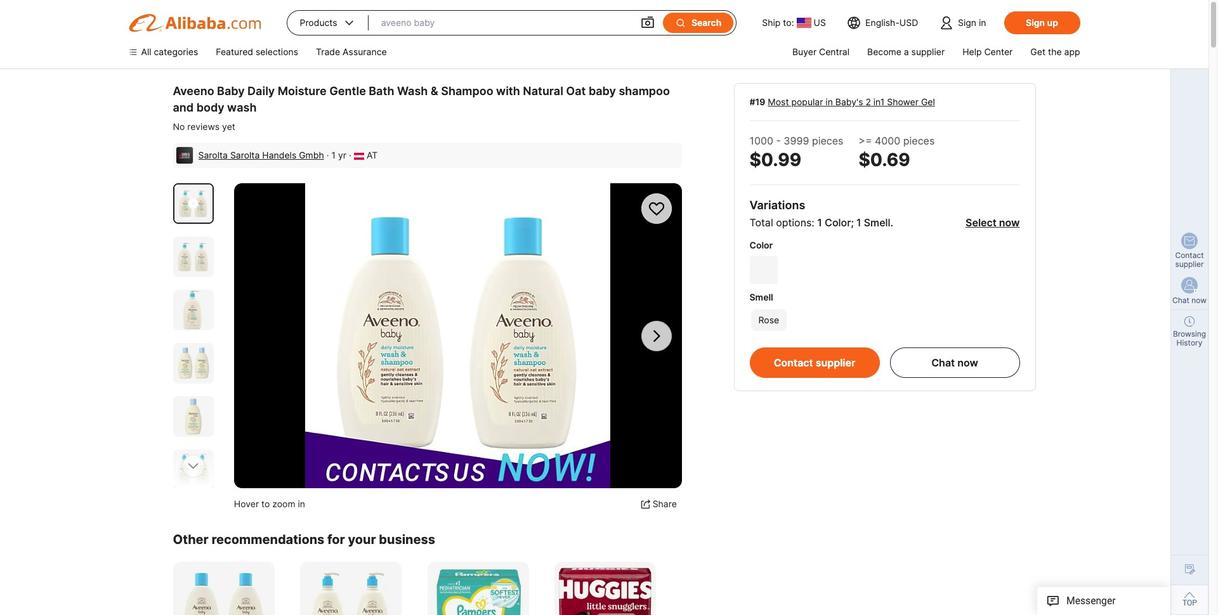 Task type: vqa. For each thing, say whether or not it's contained in the screenshot.
the Most popular in  Lace-up Sports Shoes link
no



Task type: locate. For each thing, give the bounding box(es) containing it.
0 vertical spatial contact
[[1176, 251, 1204, 260]]

become
[[868, 46, 902, 57]]

aveeno baby text field
[[381, 11, 628, 34]]

2 vertical spatial now
[[958, 357, 979, 369]]

popular
[[792, 96, 823, 107]]

smell up rose at the right bottom of the page
[[750, 292, 774, 303]]

sign
[[958, 17, 977, 28], [1026, 17, 1045, 28]]

1 yr
[[332, 150, 347, 161]]

sign in
[[958, 17, 987, 28]]

1 horizontal spatial sarolta
[[230, 150, 260, 161]]

list
[[173, 563, 682, 616]]

>=
[[859, 135, 872, 147]]

;
[[851, 216, 854, 229]]

1 sign from the left
[[958, 17, 977, 28]]

0 horizontal spatial chat now
[[932, 357, 979, 369]]

1 vertical spatial color
[[750, 240, 773, 251]]

assurance
[[343, 46, 387, 57]]

supplier inside contact supplier 'button'
[[816, 357, 856, 369]]

all categories
[[141, 46, 198, 57]]

0 horizontal spatial contact
[[774, 357, 813, 369]]

now
[[1000, 216, 1020, 229], [1192, 296, 1207, 305], [958, 357, 979, 369]]

chat now inside button
[[932, 357, 979, 369]]

color right the options:
[[825, 216, 851, 229]]

for
[[327, 533, 345, 548]]

right image
[[647, 327, 666, 346]]

products 
[[300, 17, 356, 29]]

in right zoom
[[298, 499, 305, 510]]

 search
[[675, 17, 722, 29]]

search
[[692, 17, 722, 28]]

sign up help at top
[[958, 17, 977, 28]]

other recommendations for your business
[[173, 533, 435, 548]]

shower
[[887, 96, 919, 107]]

1 right the options:
[[818, 216, 822, 229]]

1 vertical spatial contact
[[774, 357, 813, 369]]

2 horizontal spatial 1
[[857, 216, 862, 229]]

in left the baby's
[[826, 96, 833, 107]]

2
[[866, 96, 871, 107]]

1
[[332, 150, 336, 161], [818, 216, 822, 229], [857, 216, 862, 229]]

1 right ;
[[857, 216, 862, 229]]

history
[[1177, 338, 1203, 348]]

1 horizontal spatial now
[[1000, 216, 1020, 229]]

pieces right 3999
[[812, 135, 844, 147]]

in up help center
[[979, 17, 987, 28]]

company logo image
[[175, 147, 193, 164]]

1 horizontal spatial sign
[[1026, 17, 1045, 28]]

0 horizontal spatial pieces
[[812, 135, 844, 147]]

0 horizontal spatial supplier
[[816, 357, 856, 369]]

english-
[[866, 17, 900, 28]]

to
[[262, 499, 270, 510]]

sarolta down yet
[[230, 150, 260, 161]]

most
[[768, 96, 789, 107]]

1 horizontal spatial chat
[[1173, 296, 1190, 305]]

1 horizontal spatial chat now
[[1173, 296, 1207, 305]]

2 horizontal spatial now
[[1192, 296, 1207, 305]]

aveeno baby daily moisture gentle bath wash & shampoo with natural oat baby shampoo and body wash
[[173, 84, 670, 114]]

0 horizontal spatial sign
[[958, 17, 977, 28]]

1 vertical spatial chat
[[932, 357, 955, 369]]

up
[[1048, 17, 1059, 28]]

1 vertical spatial chat now
[[932, 357, 979, 369]]

baby
[[589, 84, 616, 98]]

featured selections
[[216, 46, 298, 57]]

0 horizontal spatial chat
[[932, 357, 955, 369]]

favorite image
[[647, 199, 666, 218]]

smell
[[864, 216, 891, 229], [750, 292, 774, 303]]

1000
[[750, 135, 774, 147]]

to:
[[783, 17, 794, 28]]

contact supplier
[[1176, 251, 1204, 269], [774, 357, 856, 369]]

2 vertical spatial in
[[298, 499, 305, 510]]

chat
[[1173, 296, 1190, 305], [932, 357, 955, 369]]

$0.99
[[750, 149, 802, 171]]

sign for sign in
[[958, 17, 977, 28]]

2 sign from the left
[[1026, 17, 1045, 28]]

options:
[[776, 216, 815, 229]]

yet
[[222, 121, 235, 132]]

1 sarolta from the left
[[198, 150, 228, 161]]

0 horizontal spatial in
[[298, 499, 305, 510]]

1 horizontal spatial 1
[[818, 216, 822, 229]]

sarolta sarolta handels gmbh link
[[198, 150, 324, 161]]

1 pieces from the left
[[812, 135, 844, 147]]

0 vertical spatial now
[[1000, 216, 1020, 229]]

no
[[173, 121, 185, 132]]

gentle
[[329, 84, 366, 98]]

smell right ;
[[864, 216, 891, 229]]

pieces
[[812, 135, 844, 147], [904, 135, 935, 147]]

selections
[[256, 46, 298, 57]]

pieces inside 1000 - 3999 pieces $0.99
[[812, 135, 844, 147]]

1 left yr
[[332, 150, 336, 161]]


[[640, 15, 656, 30]]

0 horizontal spatial smell
[[750, 292, 774, 303]]

zoom
[[272, 499, 296, 510]]

all
[[141, 46, 151, 57]]

0 vertical spatial smell
[[864, 216, 891, 229]]

chat inside button
[[932, 357, 955, 369]]

trade
[[316, 46, 340, 57]]

pieces right the 4000
[[904, 135, 935, 147]]

recommendations
[[212, 533, 325, 548]]

sarolta right company logo
[[198, 150, 228, 161]]

0 vertical spatial chat now
[[1173, 296, 1207, 305]]

rose
[[759, 315, 780, 326]]

1 horizontal spatial smell
[[864, 216, 891, 229]]

1000 - 3999 pieces $0.99
[[750, 135, 844, 171]]

center
[[985, 46, 1013, 57]]

2 horizontal spatial supplier
[[1176, 260, 1204, 269]]

2 vertical spatial supplier
[[816, 357, 856, 369]]

your
[[348, 533, 376, 548]]

get
[[1031, 46, 1046, 57]]

help
[[963, 46, 982, 57]]

0 vertical spatial color
[[825, 216, 851, 229]]

1 horizontal spatial supplier
[[912, 46, 945, 57]]

sign left up
[[1026, 17, 1045, 28]]

0 horizontal spatial 1
[[332, 150, 336, 161]]

1 vertical spatial contact supplier
[[774, 357, 856, 369]]

in
[[979, 17, 987, 28], [826, 96, 833, 107], [298, 499, 305, 510]]

with
[[496, 84, 520, 98]]

select now
[[966, 216, 1020, 229]]

no reviews yet
[[173, 121, 235, 132]]

0 vertical spatial chat
[[1173, 296, 1190, 305]]

2 pieces from the left
[[904, 135, 935, 147]]

1 horizontal spatial in
[[826, 96, 833, 107]]

supplier
[[912, 46, 945, 57], [1176, 260, 1204, 269], [816, 357, 856, 369]]

0 horizontal spatial sarolta
[[198, 150, 228, 161]]

1 horizontal spatial pieces
[[904, 135, 935, 147]]

0 horizontal spatial now
[[958, 357, 979, 369]]

2 horizontal spatial in
[[979, 17, 987, 28]]

categories
[[154, 46, 198, 57]]

yr
[[338, 150, 347, 161]]

app
[[1065, 46, 1081, 57]]

1 vertical spatial in
[[826, 96, 833, 107]]

1 vertical spatial supplier
[[1176, 260, 1204, 269]]

0 horizontal spatial contact supplier
[[774, 357, 856, 369]]

color down total
[[750, 240, 773, 251]]

and
[[173, 101, 194, 114]]

&
[[431, 84, 438, 98]]

contact inside 'button'
[[774, 357, 813, 369]]

0 vertical spatial supplier
[[912, 46, 945, 57]]

get the app
[[1031, 46, 1081, 57]]

ship to:
[[762, 17, 794, 28]]

sarolta sarolta handels gmbh
[[198, 150, 324, 161]]

0 vertical spatial contact supplier
[[1176, 251, 1204, 269]]

baby
[[217, 84, 245, 98]]



Task type: describe. For each thing, give the bounding box(es) containing it.
in1
[[874, 96, 885, 107]]

play fill image
[[188, 197, 198, 210]]

become a supplier
[[868, 46, 945, 57]]

variations
[[750, 199, 806, 212]]

most popular in  baby's 2 in1 shower gel link
[[768, 96, 935, 107]]

arrow down image
[[188, 460, 198, 473]]

0 vertical spatial in
[[979, 17, 987, 28]]

4000
[[875, 135, 901, 147]]

english-usd
[[866, 17, 919, 28]]

ship
[[762, 17, 781, 28]]

1 vertical spatial smell
[[750, 292, 774, 303]]

gmbh
[[299, 150, 324, 161]]

moisture
[[278, 84, 327, 98]]

hover
[[234, 499, 259, 510]]

a
[[904, 46, 909, 57]]

select now link
[[966, 216, 1020, 229]]

-
[[776, 135, 781, 147]]

oat
[[566, 84, 586, 98]]

now inside "chat now" button
[[958, 357, 979, 369]]

other
[[173, 533, 209, 548]]

baby's
[[836, 96, 863, 107]]


[[675, 17, 687, 29]]

business
[[379, 533, 435, 548]]

products
[[300, 17, 337, 28]]

#19
[[750, 96, 766, 107]]

natural
[[523, 84, 563, 98]]

handels
[[262, 150, 297, 161]]

shampoo
[[619, 84, 670, 98]]

$0.69
[[859, 149, 911, 171]]

chat now button
[[890, 348, 1020, 378]]

total
[[750, 216, 773, 229]]

us
[[814, 17, 826, 28]]

total options: 1 color ; 1 smell .
[[750, 216, 894, 229]]

reviews
[[187, 121, 220, 132]]

#19 most popular in  baby's 2 in1 shower gel
[[750, 96, 935, 107]]

0 horizontal spatial color
[[750, 240, 773, 251]]

wash
[[227, 101, 257, 114]]

>= 4000 pieces $0.69
[[859, 135, 935, 171]]

1 horizontal spatial contact supplier
[[1176, 251, 1204, 269]]

central
[[819, 46, 850, 57]]

trade assurance
[[316, 46, 387, 57]]

1 horizontal spatial color
[[825, 216, 851, 229]]

3999
[[784, 135, 809, 147]]

contact supplier inside 'button'
[[774, 357, 856, 369]]

buyer central
[[793, 46, 850, 57]]

2 sarolta from the left
[[230, 150, 260, 161]]

sign up
[[1026, 17, 1059, 28]]

supplier inside contact supplier
[[1176, 260, 1204, 269]]

browsing history
[[1173, 329, 1207, 348]]

body
[[197, 101, 224, 114]]

sign for sign up
[[1026, 17, 1045, 28]]

rose link
[[750, 308, 788, 333]]

the
[[1048, 46, 1062, 57]]

shampoo
[[441, 84, 494, 98]]

pieces inside >= 4000 pieces $0.69
[[904, 135, 935, 147]]

usd
[[900, 17, 919, 28]]

hover to zoom in
[[234, 499, 305, 510]]

browsing
[[1173, 329, 1207, 339]]

select
[[966, 216, 997, 229]]

bath
[[369, 84, 394, 98]]

buyer
[[793, 46, 817, 57]]

aveeno
[[173, 84, 214, 98]]

.
[[891, 216, 894, 229]]

1 horizontal spatial contact
[[1176, 251, 1204, 260]]

featured
[[216, 46, 253, 57]]

at
[[367, 150, 378, 161]]

gel
[[921, 96, 935, 107]]

in for #19 most popular in  baby's 2 in1 shower gel
[[826, 96, 833, 107]]

1 vertical spatial now
[[1192, 296, 1207, 305]]

share
[[653, 499, 677, 510]]

daily
[[248, 84, 275, 98]]

in for hover to zoom in
[[298, 499, 305, 510]]



